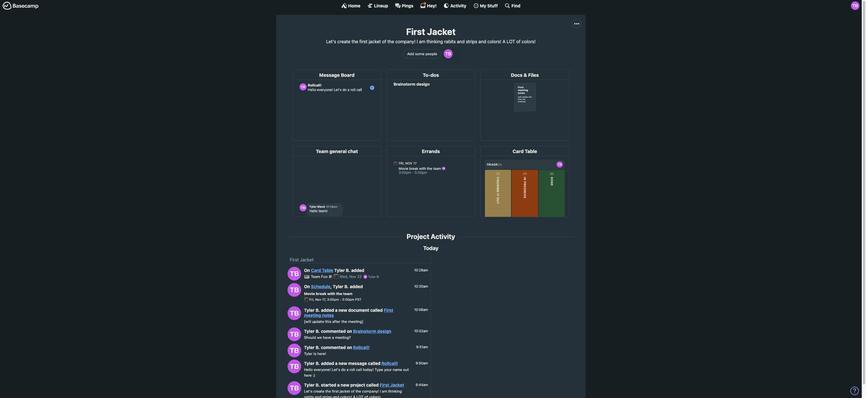 Task type: vqa. For each thing, say whether or not it's contained in the screenshot.
leftmost create
yes



Task type: locate. For each thing, give the bounding box(es) containing it.
schedule link
[[311, 284, 331, 289]]

some
[[415, 51, 425, 56]]

commented up should we have a meeting?
[[321, 329, 346, 334]]

nov
[[350, 274, 356, 279], [315, 298, 321, 301]]

movie break with the team link
[[304, 291, 353, 296]]

1 vertical spatial company!
[[362, 389, 379, 394]]

do
[[341, 367, 346, 372]]

new up the let's create the first jacket of the company! i am thinking rabits and strips and colors! a lot of colors!
[[341, 382, 350, 388]]

everyone!
[[314, 367, 331, 372]]

b. up update
[[316, 308, 320, 313]]

added down 17,
[[321, 308, 334, 313]]

b. for tyler b. added a new document called
[[316, 308, 320, 313]]

1 horizontal spatial jacket
[[369, 39, 381, 44]]

b. left started in the bottom of the page
[[316, 382, 320, 388]]

tyler black image left is
[[288, 344, 301, 357]]

movie break with the team fri, nov 17, 3:00pm -     5:00pm pst
[[304, 291, 362, 301]]

called
[[371, 308, 383, 313], [368, 361, 381, 366], [366, 382, 379, 388]]

2 vertical spatial called
[[366, 382, 379, 388]]

tyler for tyler b. commented on rollcall!
[[304, 345, 315, 350]]

on for rollcall!
[[347, 345, 352, 350]]

1 vertical spatial create
[[314, 389, 324, 394]]

1 vertical spatial called
[[368, 361, 381, 366]]

tyler
[[334, 268, 345, 273], [368, 275, 376, 279], [333, 284, 344, 289], [304, 308, 315, 313], [304, 329, 315, 334], [304, 345, 315, 350], [304, 351, 313, 356], [304, 361, 315, 366], [304, 382, 315, 388]]

commented down should we have a meeting?
[[321, 345, 346, 350]]

b. up we
[[316, 329, 320, 334]]

card table link
[[311, 268, 333, 273]]

tyler down 'fri,'
[[304, 308, 315, 313]]

1 horizontal spatial company!
[[395, 39, 416, 44]]

the inside the movie break with the team fri, nov 17, 3:00pm -     5:00pm pst
[[336, 291, 342, 296]]

new
[[339, 308, 347, 313], [339, 361, 347, 366], [341, 382, 350, 388]]

0 vertical spatial first jacket link
[[290, 257, 314, 262]]

first for first jacket let's create the first jacket of the company! i am thinking rabits and strips and colors! a lot of colors!
[[406, 26, 425, 37]]

1 vertical spatial lot
[[357, 395, 364, 398]]

0 vertical spatial am
[[419, 39, 426, 44]]

b. up "tyler is here!"
[[316, 345, 320, 350]]

0 horizontal spatial rollcall! link
[[353, 345, 370, 350]]

tyler right ,
[[333, 284, 344, 289]]

first
[[360, 39, 368, 44], [332, 389, 339, 394]]

activity up the today
[[431, 233, 455, 240]]

tyler for tyler b. commented on brainstorm design
[[304, 329, 315, 334]]

b. for tyler b. commented on rollcall!
[[316, 345, 320, 350]]

am inside first jacket let's create the first jacket of the company! i am thinking rabits and strips and colors! a lot of colors!
[[419, 39, 426, 44]]

i
[[417, 39, 418, 44], [380, 389, 381, 394]]

create
[[338, 39, 351, 44], [314, 389, 324, 394]]

am down your
[[382, 389, 387, 394]]

1 vertical spatial first
[[332, 389, 339, 394]]

a down tyler b. commented on rollcall!
[[335, 361, 338, 366]]

1 vertical spatial rollcall! link
[[382, 361, 398, 366]]

1 horizontal spatial lot
[[507, 39, 515, 44]]

team
[[343, 291, 353, 296]]

tyler is here!
[[304, 351, 326, 356]]

1 on from the top
[[347, 329, 352, 334]]

2 on from the top
[[304, 284, 310, 289]]

jacket for first jacket
[[300, 257, 314, 262]]

create inside first jacket let's create the first jacket of the company! i am thinking rabits and strips and colors! a lot of colors!
[[338, 39, 351, 44]]

tyler up is
[[304, 345, 315, 350]]

0 vertical spatial new
[[339, 308, 347, 313]]

0 vertical spatial rollcall! link
[[353, 345, 370, 350]]

b. for tyler b.
[[377, 275, 380, 279]]

1 horizontal spatial a
[[503, 39, 506, 44]]

switch accounts image
[[2, 1, 39, 10]]

2 vertical spatial let's
[[304, 389, 313, 394]]

1 vertical spatial am
[[382, 389, 387, 394]]

0 vertical spatial strips
[[466, 39, 478, 44]]

0 vertical spatial rollcall!
[[353, 345, 370, 350]]

today!
[[363, 367, 374, 372]]

0 vertical spatial on
[[347, 329, 352, 334]]

first jacket link down your
[[380, 382, 404, 388]]

b. for tyler b. commented on brainstorm design
[[316, 329, 320, 334]]

team
[[311, 274, 320, 279]]

nov left 17,
[[315, 298, 321, 301]]

jacket inside first jacket let's create the first jacket of the company! i am thinking rabits and strips and colors! a lot of colors!
[[427, 26, 456, 37]]

10:20am
[[414, 284, 428, 289]]

[will
[[304, 319, 311, 324]]

0 horizontal spatial jacket
[[300, 257, 314, 262]]

am up the add some people
[[419, 39, 426, 44]]

new for document
[[339, 308, 347, 313]]

called up the type
[[368, 361, 381, 366]]

add
[[407, 51, 414, 56]]

0 vertical spatial create
[[338, 39, 351, 44]]

tyler up should
[[304, 329, 315, 334]]

1 commented from the top
[[321, 329, 346, 334]]

1 horizontal spatial first
[[360, 39, 368, 44]]

0 horizontal spatial strips
[[322, 395, 332, 398]]

2 on from the top
[[347, 345, 352, 350]]

jacket down name on the bottom left of the page
[[390, 382, 404, 388]]

a inside first jacket let's create the first jacket of the company! i am thinking rabits and strips and colors! a lot of colors!
[[503, 39, 506, 44]]

0 horizontal spatial rollcall!
[[353, 345, 370, 350]]

project activity
[[407, 233, 455, 240]]

of
[[382, 39, 386, 44], [517, 39, 521, 44], [351, 389, 355, 394], [365, 395, 368, 398]]

called right document
[[371, 308, 383, 313]]

2 horizontal spatial jacket
[[427, 26, 456, 37]]

notes
[[322, 313, 334, 318]]

called right project
[[366, 382, 379, 388]]

rollcall! link down brainstorm
[[353, 345, 370, 350]]

1 vertical spatial rabits
[[304, 395, 314, 398]]

tyler black image for tyler b. added a new message called rollcall!
[[288, 360, 301, 373]]

i down the type
[[380, 389, 381, 394]]

design
[[377, 329, 392, 334]]

thinking up people
[[427, 39, 443, 44]]

b. up "everyone!"
[[316, 361, 320, 366]]

on
[[347, 329, 352, 334], [347, 345, 352, 350]]

break
[[316, 291, 327, 296]]

meeting]
[[348, 319, 364, 324]]

1 horizontal spatial thinking
[[427, 39, 443, 44]]

1 vertical spatial let's
[[332, 367, 340, 372]]

let's create the first jacket of the company! i am thinking rabits and strips and colors! a lot of colors!
[[304, 389, 402, 398]]

activity left my
[[451, 3, 467, 8]]

1 vertical spatial i
[[380, 389, 381, 394]]

1 horizontal spatial rollcall! link
[[382, 361, 398, 366]]

a right started in the bottom of the page
[[337, 382, 340, 388]]

1 horizontal spatial strips
[[466, 39, 478, 44]]

hey! button
[[420, 2, 437, 9]]

tyler down the here
[[304, 382, 315, 388]]

2 vertical spatial new
[[341, 382, 350, 388]]

0 horizontal spatial i
[[380, 389, 381, 394]]

tyler right the '22'
[[368, 275, 376, 279]]

-
[[340, 298, 342, 301]]

i up some
[[417, 39, 418, 44]]

rollcall! link for tyler b. commented on
[[353, 345, 370, 350]]

my stuff
[[480, 3, 498, 8]]

2 vertical spatial jacket
[[390, 382, 404, 388]]

let's inside first jacket let's create the first jacket of the company! i am thinking rabits and strips and colors! a lot of colors!
[[326, 39, 336, 44]]

a
[[503, 39, 506, 44], [353, 395, 356, 398]]

0 vertical spatial commented
[[321, 329, 346, 334]]

on
[[304, 268, 310, 273], [304, 284, 310, 289]]

movie
[[304, 291, 315, 296]]

1 vertical spatial jacket
[[300, 257, 314, 262]]

activity
[[451, 3, 467, 8], [431, 233, 455, 240]]

1 vertical spatial a
[[353, 395, 356, 398]]

people
[[426, 51, 437, 56]]

17,
[[322, 298, 326, 301]]

1 vertical spatial rollcall!
[[382, 361, 398, 366]]

new for project
[[341, 382, 350, 388]]

on for brainstorm
[[347, 329, 352, 334]]

company! down project
[[362, 389, 379, 394]]

1 horizontal spatial i
[[417, 39, 418, 44]]

0 vertical spatial activity
[[451, 3, 467, 8]]

a right do
[[347, 367, 349, 372]]

1 vertical spatial first jacket link
[[380, 382, 404, 388]]

thinking
[[427, 39, 443, 44], [388, 389, 402, 394]]

0 vertical spatial thinking
[[427, 39, 443, 44]]

project
[[407, 233, 430, 240]]

rollcall! link up your
[[382, 361, 398, 366]]

a inside hello everyone! let's do a roll call today! type your name out here :)
[[347, 367, 349, 372]]

tyler black image right people
[[444, 49, 453, 58]]

a
[[335, 308, 338, 313], [332, 335, 334, 340], [335, 361, 338, 366], [347, 367, 349, 372], [337, 382, 340, 388]]

thinking down name on the bottom left of the page
[[388, 389, 402, 394]]

0 horizontal spatial a
[[353, 395, 356, 398]]

tyler up hello
[[304, 361, 315, 366]]

commented
[[321, 329, 346, 334], [321, 345, 346, 350]]

a for message
[[335, 361, 338, 366]]

tyler black image left hello
[[288, 360, 301, 373]]

0 horizontal spatial thinking
[[388, 389, 402, 394]]

let's for first
[[326, 39, 336, 44]]

1 vertical spatial commented
[[321, 345, 346, 350]]

1 vertical spatial on
[[347, 345, 352, 350]]

added
[[351, 268, 364, 273], [350, 284, 363, 289], [321, 308, 334, 313], [321, 361, 334, 366]]

the
[[352, 39, 358, 44], [388, 39, 394, 44], [336, 291, 342, 296], [342, 319, 347, 324], [326, 389, 331, 394], [356, 389, 361, 394]]

tyler black image left [will on the left of the page
[[288, 306, 301, 320]]

on up movie
[[304, 284, 310, 289]]

0 vertical spatial let's
[[326, 39, 336, 44]]

1 horizontal spatial am
[[419, 39, 426, 44]]

first jacket link
[[290, 257, 314, 262], [380, 382, 404, 388]]

after
[[333, 319, 341, 324]]

0 horizontal spatial am
[[382, 389, 387, 394]]

activity inside activity link
[[451, 3, 467, 8]]

jacket inside first jacket let's create the first jacket of the company! i am thinking rabits and strips and colors! a lot of colors!
[[369, 39, 381, 44]]

let's
[[326, 39, 336, 44], [332, 367, 340, 372], [304, 389, 313, 394]]

tyler left is
[[304, 351, 313, 356]]

1 vertical spatial new
[[339, 361, 347, 366]]

first for first jacket
[[290, 257, 299, 262]]

1 vertical spatial strips
[[322, 395, 332, 398]]

find button
[[505, 3, 521, 9]]

1 on from the top
[[304, 268, 310, 273]]

nov left the '22'
[[350, 274, 356, 279]]

0 vertical spatial a
[[503, 39, 506, 44]]

0 vertical spatial company!
[[395, 39, 416, 44]]

0 vertical spatial rabits
[[444, 39, 456, 44]]

a right notes at the left bottom
[[335, 308, 338, 313]]

b.
[[346, 268, 350, 273], [377, 275, 380, 279], [345, 284, 349, 289], [316, 308, 320, 313], [316, 329, 320, 334], [316, 345, 320, 350], [316, 361, 320, 366], [316, 382, 320, 388]]

let's inside hello everyone! let's do a roll call today! type your name out here :)
[[332, 367, 340, 372]]

table
[[322, 268, 333, 273]]

0 horizontal spatial company!
[[362, 389, 379, 394]]

first jacket link up the card
[[290, 257, 314, 262]]

1 horizontal spatial create
[[338, 39, 351, 44]]

1 vertical spatial nov
[[315, 298, 321, 301]]

first inside first meeting notes
[[384, 308, 393, 313]]

0 horizontal spatial nov
[[315, 298, 321, 301]]

thinking inside the let's create the first jacket of the company! i am thinking rabits and strips and colors! a lot of colors!
[[388, 389, 402, 394]]

colors!
[[488, 39, 502, 44], [522, 39, 536, 44], [340, 395, 352, 398], [369, 395, 381, 398]]

first inside first jacket let's create the first jacket of the company! i am thinking rabits and strips and colors! a lot of colors!
[[406, 26, 425, 37]]

0 vertical spatial jacket
[[427, 26, 456, 37]]

first inside the let's create the first jacket of the company! i am thinking rabits and strips and colors! a lot of colors!
[[332, 389, 339, 394]]

b. right the '22'
[[377, 275, 380, 279]]

home
[[348, 3, 361, 8]]

first meeting notes link
[[304, 308, 393, 318]]

1 vertical spatial on
[[304, 284, 310, 289]]

rollcall! up your
[[382, 361, 398, 366]]

1 vertical spatial thinking
[[388, 389, 402, 394]]

b. up wed, nov 22
[[346, 268, 350, 273]]

tyler black image left should
[[288, 328, 301, 341]]

company! up the add at the top left of the page
[[395, 39, 416, 44]]

0 horizontal spatial lot
[[357, 395, 364, 398]]

0 vertical spatial i
[[417, 39, 418, 44]]

rollcall! down brainstorm
[[353, 345, 370, 350]]

0 vertical spatial lot
[[507, 39, 515, 44]]

company!
[[395, 39, 416, 44], [362, 389, 379, 394]]

tyler black image
[[444, 49, 453, 58], [288, 267, 301, 280], [288, 306, 301, 320], [288, 328, 301, 341], [288, 344, 301, 357], [288, 360, 301, 373]]

with
[[327, 291, 335, 296]]

0 horizontal spatial first jacket link
[[290, 257, 314, 262]]

today
[[423, 245, 439, 251]]

0 vertical spatial first
[[360, 39, 368, 44]]

0 horizontal spatial rabits
[[304, 395, 314, 398]]

0 horizontal spatial first
[[332, 389, 339, 394]]

on up meeting? at the bottom left of page
[[347, 329, 352, 334]]

jacket
[[427, 26, 456, 37], [300, 257, 314, 262], [390, 382, 404, 388]]

9:51am element
[[416, 345, 428, 349]]

0 vertical spatial jacket
[[369, 39, 381, 44]]

i inside first jacket let's create the first jacket of the company! i am thinking rabits and strips and colors! a lot of colors!
[[417, 39, 418, 44]]

1 horizontal spatial rabits
[[444, 39, 456, 44]]

jacket up people
[[427, 26, 456, 37]]

on left the card
[[304, 268, 310, 273]]

tyler black image
[[851, 1, 860, 10], [364, 275, 367, 279], [288, 283, 301, 297], [288, 381, 301, 395]]

rabits
[[444, 39, 456, 44], [304, 395, 314, 398]]

new down - on the left
[[339, 308, 347, 313]]

9:44am element
[[416, 383, 428, 387]]

stuff
[[488, 3, 498, 8]]

new up do
[[339, 361, 347, 366]]

jacket for first jacket let's create the first jacket of the company! i am thinking rabits and strips and colors! a lot of colors!
[[427, 26, 456, 37]]

1 horizontal spatial nov
[[350, 274, 356, 279]]

tyler black image down first jacket
[[288, 267, 301, 280]]

tyler for tyler b. added a new document called
[[304, 308, 315, 313]]

10:08am element
[[414, 308, 428, 312]]

schedule
[[311, 284, 331, 289]]

on down meeting? at the bottom left of page
[[347, 345, 352, 350]]

1 vertical spatial jacket
[[340, 389, 350, 394]]

first jacket
[[290, 257, 314, 262]]

first
[[406, 26, 425, 37], [290, 257, 299, 262], [384, 308, 393, 313], [380, 382, 389, 388]]

1 horizontal spatial first jacket link
[[380, 382, 404, 388]]

0 vertical spatial called
[[371, 308, 383, 313]]

tyler up wed,
[[334, 268, 345, 273]]

0 horizontal spatial create
[[314, 389, 324, 394]]

rollcall!
[[353, 345, 370, 350], [382, 361, 398, 366]]

i inside the let's create the first jacket of the company! i am thinking rabits and strips and colors! a lot of colors!
[[380, 389, 381, 394]]

2 commented from the top
[[321, 345, 346, 350]]

0 horizontal spatial jacket
[[340, 389, 350, 394]]

jacket up the card
[[300, 257, 314, 262]]

0 vertical spatial on
[[304, 268, 310, 273]]

am
[[419, 39, 426, 44], [382, 389, 387, 394]]



Task type: describe. For each thing, give the bounding box(es) containing it.
roll
[[350, 367, 355, 372]]

a right 'have'
[[332, 335, 334, 340]]

fun
[[321, 274, 328, 279]]

on for on schedule ,       tyler b. added
[[304, 284, 310, 289]]

9:50am element
[[416, 361, 428, 365]]

meeting?
[[335, 335, 351, 340]]

first meeting notes
[[304, 308, 393, 318]]

fri,
[[310, 298, 314, 301]]

called for document
[[371, 308, 383, 313]]

is
[[314, 351, 316, 356]]

tyler b. commented on rollcall!
[[304, 345, 370, 350]]

a inside the let's create the first jacket of the company! i am thinking rabits and strips and colors! a lot of colors!
[[353, 395, 356, 398]]

card
[[311, 268, 321, 273]]

add some people
[[407, 51, 437, 56]]

10:28am
[[414, 268, 428, 272]]

tyler black image for tyler b. commented on brainstorm design
[[288, 328, 301, 341]]

on for on card table tyler b. added
[[304, 268, 310, 273]]

company! inside the let's create the first jacket of the company! i am thinking rabits and strips and colors! a lot of colors!
[[362, 389, 379, 394]]

hey!
[[427, 3, 437, 8]]

meeting
[[304, 313, 321, 318]]

here!
[[318, 351, 326, 356]]

am inside the let's create the first jacket of the company! i am thinking rabits and strips and colors! a lot of colors!
[[382, 389, 387, 394]]

we
[[317, 335, 322, 340]]

jacket inside the let's create the first jacket of the company! i am thinking rabits and strips and colors! a lot of colors!
[[340, 389, 350, 394]]

update
[[312, 319, 324, 324]]

10:08am
[[414, 308, 428, 312]]

rabits inside the let's create the first jacket of the company! i am thinking rabits and strips and colors! a lot of colors!
[[304, 395, 314, 398]]

b. for tyler b. added a new message called rollcall!
[[316, 361, 320, 366]]

0 vertical spatial nov
[[350, 274, 356, 279]]

,
[[331, 284, 332, 289]]

first for first meeting notes
[[384, 308, 393, 313]]

tyler for tyler b. started a new project called first jacket
[[304, 382, 315, 388]]

tyler b. commented on brainstorm design
[[304, 329, 392, 334]]

add some people link
[[403, 49, 441, 59]]

tyler for tyler b.
[[368, 275, 376, 279]]

lot inside first jacket let's create the first jacket of the company! i am thinking rabits and strips and colors! a lot of colors!
[[507, 39, 515, 44]]

out
[[403, 367, 409, 372]]

name
[[393, 367, 402, 372]]

first jacket let's create the first jacket of the company! i am thinking rabits and strips and colors! a lot of colors!
[[326, 26, 536, 44]]

10:02am element
[[414, 329, 428, 333]]

1 horizontal spatial jacket
[[390, 382, 404, 388]]

tyler black image for tyler b. added
[[288, 267, 301, 280]]

your
[[384, 367, 392, 372]]

on card table tyler b. added
[[304, 268, 364, 273]]

create inside the let's create the first jacket of the company! i am thinking rabits and strips and colors! a lot of colors!
[[314, 389, 324, 394]]

started
[[321, 382, 336, 388]]

message
[[348, 361, 367, 366]]

a for project
[[337, 382, 340, 388]]

b. up team
[[345, 284, 349, 289]]

home link
[[342, 3, 361, 9]]

should
[[304, 335, 316, 340]]

9:51am
[[416, 345, 428, 349]]

strips inside first jacket let's create the first jacket of the company! i am thinking rabits and strips and colors! a lot of colors!
[[466, 39, 478, 44]]

company! inside first jacket let's create the first jacket of the company! i am thinking rabits and strips and colors! a lot of colors!
[[395, 39, 416, 44]]

b. for tyler b. started a new project called first jacket
[[316, 382, 320, 388]]

called for message
[[368, 361, 381, 366]]

tyler b. added a new document called
[[304, 308, 384, 313]]

1 vertical spatial activity
[[431, 233, 455, 240]]

added up "everyone!"
[[321, 361, 334, 366]]

activity link
[[444, 3, 467, 9]]

first inside first jacket let's create the first jacket of the company! i am thinking rabits and strips and colors! a lot of colors!
[[360, 39, 368, 44]]

10:28am element
[[414, 268, 428, 272]]

a for document
[[335, 308, 338, 313]]

3:00pm
[[327, 298, 339, 301]]

rabits inside first jacket let's create the first jacket of the company! i am thinking rabits and strips and colors! a lot of colors!
[[444, 39, 456, 44]]

tyler b.
[[367, 275, 380, 279]]

commented for rollcall!
[[321, 345, 346, 350]]

should we have a meeting?
[[304, 335, 351, 340]]

type
[[375, 367, 383, 372]]

rollcall! link for tyler b. added a new message called
[[382, 361, 398, 366]]

5:00pm
[[343, 298, 354, 301]]

9:50am
[[416, 361, 428, 365]]

call
[[356, 367, 362, 372]]

project
[[351, 382, 365, 388]]

called for project
[[366, 382, 379, 388]]

added up the '22'
[[351, 268, 364, 273]]

pst
[[355, 298, 362, 301]]

[will update this after the meeting]
[[304, 319, 364, 324]]

lot inside the let's create the first jacket of the company! i am thinking rabits and strips and colors! a lot of colors!
[[357, 395, 364, 398]]

find
[[512, 3, 521, 8]]

pings
[[402, 3, 414, 8]]

tyler for tyler is here!
[[304, 351, 313, 356]]

lineup
[[374, 3, 388, 8]]

wed, nov 22
[[340, 274, 363, 279]]

added down the '22'
[[350, 284, 363, 289]]

new for message
[[339, 361, 347, 366]]

tyler for tyler b. added a new message called rollcall!
[[304, 361, 315, 366]]

brainstorm design link
[[353, 329, 392, 334]]

wed,
[[340, 274, 349, 279]]

team fun
[[311, 274, 329, 279]]

:)
[[313, 373, 315, 378]]

hello everyone! let's do a roll call today! type your name out here :)
[[304, 367, 409, 378]]

this
[[325, 319, 332, 324]]

10:02am
[[414, 329, 428, 333]]

let's inside the let's create the first jacket of the company! i am thinking rabits and strips and colors! a lot of colors!
[[304, 389, 313, 394]]

tyler b. added a new message called rollcall!
[[304, 361, 398, 366]]

strips inside the let's create the first jacket of the company! i am thinking rabits and strips and colors! a lot of colors!
[[322, 395, 332, 398]]

1 horizontal spatial rollcall!
[[382, 361, 398, 366]]

nov inside the movie break with the team fri, nov 17, 3:00pm -     5:00pm pst
[[315, 298, 321, 301]]

pings button
[[395, 3, 414, 9]]

have
[[323, 335, 331, 340]]

here
[[304, 373, 312, 378]]

tyler black image for tyler b. commented on rollcall!
[[288, 344, 301, 357]]

10:20am element
[[414, 284, 428, 289]]

hello
[[304, 367, 313, 372]]

let's for hello
[[332, 367, 340, 372]]

22
[[357, 274, 362, 279]]

tyler b. started a new project called first jacket
[[304, 382, 404, 388]]

my stuff button
[[473, 3, 498, 9]]

9:44am
[[416, 383, 428, 387]]

brainstorm
[[353, 329, 376, 334]]

my
[[480, 3, 487, 8]]

thinking inside first jacket let's create the first jacket of the company! i am thinking rabits and strips and colors! a lot of colors!
[[427, 39, 443, 44]]

document
[[348, 308, 369, 313]]

commented for brainstorm design
[[321, 329, 346, 334]]

on schedule ,       tyler b. added
[[304, 284, 363, 289]]

main element
[[0, 0, 862, 11]]



